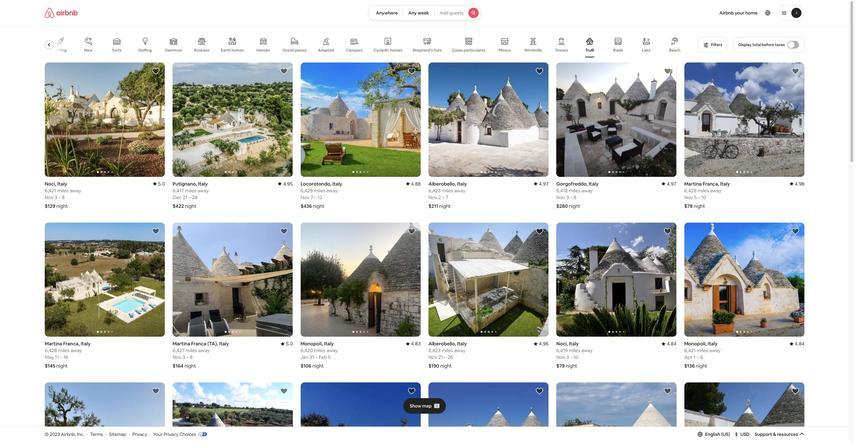 Task type: locate. For each thing, give the bounding box(es) containing it.
6,423 inside alberobello, italy 6,423 miles away nov 2 – 7 $211 night
[[429, 187, 441, 194]]

locorotondo, italy 6,428 miles away nov 7 – 12 $436 night
[[301, 181, 343, 209]]

privacy right your
[[164, 431, 179, 437]]

5 inside martina franca, italy 6,428 miles away nov 5 – 10 $78 night
[[695, 194, 697, 200]]

english
[[706, 431, 721, 437]]

away for alberobello, italy 6,423 miles away nov 2 – 7 $211 night
[[455, 187, 466, 194]]

6,428 up "$78"
[[685, 187, 697, 194]]

1 horizontal spatial martina
[[173, 341, 190, 347]]

privacy
[[133, 431, 147, 437], [164, 431, 179, 437]]

away for putignano, italy 6,417 miles away dec 21 – 28 $422 night
[[198, 187, 209, 194]]

1 vertical spatial 6,421
[[685, 347, 696, 354]]

1 4.97 from the left
[[539, 181, 549, 187]]

5.0 out of 5 average rating image
[[153, 181, 165, 187]]

– inside monopoli, italy 6,420 miles away jan 31 – feb 5 $106 night
[[316, 354, 318, 360]]

night right $164
[[185, 363, 196, 369]]

3 down 6,419
[[567, 354, 569, 360]]

– inside gorgofreddo, italy 6,418 miles away nov 3 – 8 $280 night
[[571, 194, 573, 200]]

noci, inside noci, italy 6,421 miles away nov 3 – 8 $129 night
[[45, 181, 56, 187]]

taxes
[[776, 42, 786, 47]]

nov inside gorgofreddo, italy 6,418 miles away nov 3 – 8 $280 night
[[557, 194, 566, 200]]

miles inside gorgofreddo, italy 6,418 miles away nov 3 – 8 $280 night
[[569, 187, 581, 194]]

monopoli, inside monopoli, italy 6,420 miles away jan 31 – feb 5 $106 night
[[301, 341, 323, 347]]

1 horizontal spatial noci,
[[557, 341, 569, 347]]

franca, inside martina franca, italy 6,428 miles away may 11 – 16 $145 night
[[63, 341, 80, 347]]

1 horizontal spatial monopoli,
[[685, 341, 707, 347]]

1 vertical spatial 10
[[574, 354, 579, 360]]

4.84
[[667, 341, 677, 347], [796, 341, 805, 347]]

4.97 out of 5 average rating image
[[534, 181, 549, 187]]

away for alberobello, italy 6,423 miles away nov 21 – 26 $190 night
[[455, 347, 466, 354]]

– inside the alberobello, italy 6,423 miles away nov 21 – 26 $190 night
[[445, 354, 447, 360]]

night right $79
[[566, 363, 578, 369]]

1 horizontal spatial 5
[[695, 194, 697, 200]]

6,428 inside martina franca, italy 6,428 miles away nov 5 – 10 $78 night
[[685, 187, 697, 194]]

martina up the 11
[[45, 341, 62, 347]]

10 inside martina franca, italy 6,428 miles away nov 5 – 10 $78 night
[[702, 194, 707, 200]]

gorgofreddo, italy 6,418 miles away nov 3 – 8 $280 night
[[557, 181, 599, 209]]

earth homes
[[221, 48, 244, 53]]

nov for alberobello, italy 6,423 miles away nov 2 – 7 $211 night
[[429, 194, 438, 200]]

support & resources button
[[755, 431, 805, 437]]

sitemap link
[[109, 431, 126, 437]]

monopoli, up 6,420
[[301, 341, 323, 347]]

2 horizontal spatial martina
[[685, 181, 702, 187]]

8 inside noci, italy 6,421 miles away nov 3 – 8 $129 night
[[62, 194, 65, 200]]

1 privacy from the left
[[133, 431, 147, 437]]

0 horizontal spatial 5.0
[[158, 181, 165, 187]]

2 monopoli, from the left
[[685, 341, 707, 347]]

noci, inside noci, italy 6,419 miles away nov 3 – 10 $79 night
[[557, 341, 569, 347]]

1 horizontal spatial 8
[[190, 354, 193, 360]]

4.97 out of 5 average rating image
[[662, 181, 677, 187]]

5.0
[[158, 181, 165, 187], [286, 341, 293, 347]]

2 horizontal spatial 8
[[574, 194, 577, 200]]

1 horizontal spatial 21
[[439, 354, 443, 360]]

add to wishlist: alberobello, italy image up show
[[408, 387, 416, 395]]

– for monopoli, italy 6,421 miles away apr 1 – 6 $136 night
[[697, 354, 700, 360]]

0 vertical spatial add to wishlist: noci, italy image
[[152, 67, 160, 75]]

miles inside monopoli, italy 6,420 miles away jan 31 – feb 5 $106 night
[[314, 347, 326, 354]]

8 for 6,418
[[574, 194, 577, 200]]

6,421 up $129
[[45, 187, 56, 194]]

miles inside monopoli, italy 6,421 miles away apr 1 – 6 $136 night
[[697, 347, 709, 354]]

add to wishlist: monopoli, italy image
[[408, 227, 416, 235]]

6,428 inside locorotondo, italy 6,428 miles away nov 7 – 12 $436 night
[[301, 187, 313, 194]]

sitemap
[[109, 431, 126, 437]]

homes right earth
[[232, 48, 244, 53]]

3 down "6,427"
[[183, 354, 185, 360]]

english (us)
[[706, 431, 731, 437]]

night inside alberobello, italy 6,423 miles away nov 2 – 7 $211 night
[[440, 203, 451, 209]]

miles inside martina franca, italy 6,428 miles away may 11 – 16 $145 night
[[58, 347, 70, 354]]

group
[[45, 32, 691, 57], [45, 63, 165, 177], [173, 63, 293, 177], [301, 63, 421, 177], [429, 63, 549, 177], [557, 63, 677, 177], [685, 63, 805, 177], [45, 223, 165, 337], [173, 223, 293, 337], [301, 223, 421, 337], [429, 223, 549, 337], [557, 223, 677, 337], [685, 223, 805, 337], [45, 383, 165, 442], [173, 383, 293, 442], [301, 383, 421, 442], [429, 383, 549, 442], [557, 383, 677, 442], [685, 383, 805, 442]]

nov inside the alberobello, italy 6,423 miles away nov 21 – 26 $190 night
[[429, 354, 438, 360]]

martina inside martina franca (ta), italy 6,427 miles away nov 3 – 8 $164 night
[[173, 341, 190, 347]]

0 vertical spatial alberobello,
[[429, 181, 457, 187]]

5.0 for martina franca (ta), italy 6,427 miles away nov 3 – 8 $164 night
[[286, 341, 293, 347]]

away inside monopoli, italy 6,421 miles away apr 1 – 6 $136 night
[[710, 347, 721, 354]]

away inside martina franca, italy 6,428 miles away nov 5 – 10 $78 night
[[711, 187, 722, 194]]

6,428 down locorotondo,
[[301, 187, 313, 194]]

– inside monopoli, italy 6,421 miles away apr 1 – 6 $136 night
[[697, 354, 700, 360]]

pianos
[[295, 48, 307, 53]]

0 horizontal spatial 7
[[311, 194, 313, 200]]

away inside locorotondo, italy 6,428 miles away nov 7 – 12 $436 night
[[327, 187, 338, 194]]

italy inside the alberobello, italy 6,423 miles away nov 21 – 26 $190 night
[[458, 341, 467, 347]]

miles
[[57, 187, 69, 194], [185, 187, 197, 194], [442, 187, 454, 194], [569, 187, 581, 194], [314, 187, 326, 194], [698, 187, 710, 194], [58, 347, 70, 354], [186, 347, 197, 354], [442, 347, 454, 354], [569, 347, 581, 354], [314, 347, 326, 354], [697, 347, 709, 354]]

noci, up $129
[[45, 181, 56, 187]]

lake
[[643, 48, 651, 53]]

martina for martina franca, italy 6,428 miles away nov 5 – 10 $78 night
[[685, 181, 702, 187]]

4.96
[[539, 341, 549, 347]]

usd
[[741, 431, 750, 437]]

7 right 2
[[446, 194, 449, 200]]

add
[[440, 10, 449, 16]]

italy for alberobello, italy 6,423 miles away nov 21 – 26 $190 night
[[458, 341, 467, 347]]

nov up $129
[[45, 194, 54, 200]]

$106
[[301, 363, 312, 369]]

night right $129
[[56, 203, 68, 209]]

italy for locorotondo, italy 6,428 miles away nov 7 – 12 $436 night
[[333, 181, 343, 187]]

3 for 6,418
[[567, 194, 569, 200]]

1 horizontal spatial 5.0
[[286, 341, 293, 347]]

italy inside noci, italy 6,421 miles away nov 3 – 8 $129 night
[[57, 181, 67, 187]]

1 4.84 from the left
[[667, 341, 677, 347]]

show
[[410, 403, 422, 409]]

away inside the alberobello, italy 6,423 miles away nov 21 – 26 $190 night
[[455, 347, 466, 354]]

none search field containing anywhere
[[368, 5, 482, 21]]

21 left 26
[[439, 354, 443, 360]]

night right $280
[[569, 203, 581, 209]]

– for putignano, italy 6,417 miles away dec 21 – 28 $422 night
[[189, 194, 191, 200]]

privacy left your
[[133, 431, 147, 437]]

any week button
[[403, 5, 435, 21]]

nov up '$436' in the left top of the page
[[301, 194, 310, 200]]

italy inside alberobello, italy 6,423 miles away nov 2 – 7 $211 night
[[458, 181, 467, 187]]

3 inside noci, italy 6,419 miles away nov 3 – 10 $79 night
[[567, 354, 569, 360]]

night down 2
[[440, 203, 451, 209]]

earth
[[221, 48, 231, 53]]

miles for gorgofreddo, italy 6,418 miles away nov 3 – 8 $280 night
[[569, 187, 581, 194]]

riads
[[614, 48, 624, 53]]

– inside martina franca, italy 6,428 miles away nov 5 – 10 $78 night
[[699, 194, 701, 200]]

12
[[318, 194, 323, 200]]

italy
[[57, 181, 67, 187], [198, 181, 208, 187], [458, 181, 467, 187], [589, 181, 599, 187], [333, 181, 343, 187], [721, 181, 731, 187], [81, 341, 91, 347], [219, 341, 229, 347], [458, 341, 467, 347], [570, 341, 579, 347], [324, 341, 334, 347], [708, 341, 718, 347]]

0 vertical spatial noci,
[[45, 181, 56, 187]]

6,421 up the apr
[[685, 347, 696, 354]]

cycladic
[[374, 48, 390, 53]]

2 4.97 from the left
[[667, 181, 677, 187]]

nov down 6,418
[[557, 194, 566, 200]]

home
[[746, 10, 758, 16]]

6,423 up 2
[[429, 187, 441, 194]]

6,421 inside noci, italy 6,421 miles away nov 3 – 8 $129 night
[[45, 187, 56, 194]]

2 6,423 from the top
[[429, 347, 441, 354]]

display total before taxes button
[[734, 37, 805, 53]]

night down feb
[[313, 363, 324, 369]]

1 vertical spatial 6,423
[[429, 347, 441, 354]]

1 6,423 from the top
[[429, 187, 441, 194]]

nov for noci, italy 6,419 miles away nov 3 – 10 $79 night
[[557, 354, 566, 360]]

1 horizontal spatial 10
[[702, 194, 707, 200]]

6,428 for martina franca, italy 6,428 miles away may 11 – 16 $145 night
[[45, 347, 57, 354]]

1 vertical spatial add to wishlist: alberobello, italy image
[[664, 387, 672, 395]]

terms · sitemap · privacy ·
[[90, 431, 151, 437]]

4.95 out of 5 average rating image
[[278, 181, 293, 187]]

1 horizontal spatial 6,421
[[685, 347, 696, 354]]

· left your
[[150, 431, 151, 437]]

martina inside martina franca, italy 6,428 miles away nov 5 – 10 $78 night
[[685, 181, 702, 187]]

airbnb your home
[[720, 10, 758, 16]]

italy for monopoli, italy 6,421 miles away apr 1 – 6 $136 night
[[708, 341, 718, 347]]

night inside martina franca, italy 6,428 miles away nov 5 – 10 $78 night
[[694, 203, 706, 209]]

1 7 from the left
[[446, 194, 449, 200]]

0 horizontal spatial 21
[[183, 194, 188, 200]]

3
[[55, 194, 57, 200], [567, 194, 569, 200], [183, 354, 185, 360], [567, 354, 569, 360]]

add guests
[[440, 10, 464, 16]]

nov down 6,419
[[557, 354, 566, 360]]

monopoli,
[[301, 341, 323, 347], [685, 341, 707, 347]]

0 horizontal spatial 4.97
[[539, 181, 549, 187]]

3 for 6,419
[[567, 354, 569, 360]]

0 horizontal spatial 10
[[574, 354, 579, 360]]

italy inside monopoli, italy 6,421 miles away apr 1 – 6 $136 night
[[708, 341, 718, 347]]

1 horizontal spatial 6,428
[[301, 187, 313, 194]]

None search field
[[368, 5, 482, 21]]

night down 26
[[441, 363, 452, 369]]

2 privacy from the left
[[164, 431, 179, 437]]

nov left 2
[[429, 194, 438, 200]]

night down 12
[[313, 203, 325, 209]]

add to wishlist: noci, italy image
[[152, 67, 160, 75], [664, 227, 672, 235]]

– for alberobello, italy 6,423 miles away nov 21 – 26 $190 night
[[445, 354, 447, 360]]

italy inside noci, italy 6,419 miles away nov 3 – 10 $79 night
[[570, 341, 579, 347]]

away
[[70, 187, 81, 194], [198, 187, 209, 194], [455, 187, 466, 194], [582, 187, 593, 194], [327, 187, 338, 194], [711, 187, 722, 194], [71, 347, 82, 354], [198, 347, 210, 354], [455, 347, 466, 354], [582, 347, 593, 354], [327, 347, 338, 354], [710, 347, 721, 354]]

10
[[702, 194, 707, 200], [574, 354, 579, 360]]

1 horizontal spatial 4.84 out of 5 average rating image
[[790, 341, 805, 347]]

nov down "6,427"
[[173, 354, 182, 360]]

0 horizontal spatial 8
[[62, 194, 65, 200]]

– inside noci, italy 6,421 miles away nov 3 – 8 $129 night
[[58, 194, 61, 200]]

0 vertical spatial 5.0
[[158, 181, 165, 187]]

$79
[[557, 363, 565, 369]]

$164
[[173, 363, 184, 369]]

8 inside gorgofreddo, italy 6,418 miles away nov 3 – 8 $280 night
[[574, 194, 577, 200]]

privacy link
[[133, 431, 147, 437]]

privacy inside 'link'
[[164, 431, 179, 437]]

miles inside alberobello, italy 6,423 miles away nov 2 – 7 $211 night
[[442, 187, 454, 194]]

away inside gorgofreddo, italy 6,418 miles away nov 3 – 8 $280 night
[[582, 187, 593, 194]]

homes right cycladic
[[390, 48, 403, 53]]

2 4.84 from the left
[[796, 341, 805, 347]]

3 inside noci, italy 6,421 miles away nov 3 – 8 $129 night
[[55, 194, 57, 200]]

21 for 6,417
[[183, 194, 188, 200]]

italy inside martina franca, italy 6,428 miles away nov 5 – 10 $78 night
[[721, 181, 731, 187]]

miles for alberobello, italy 6,423 miles away nov 21 – 26 $190 night
[[442, 347, 454, 354]]

0 horizontal spatial add to wishlist: alberobello, italy image
[[408, 387, 416, 395]]

3 down 6,418
[[567, 194, 569, 200]]

miles for locorotondo, italy 6,428 miles away nov 7 – 12 $436 night
[[314, 187, 326, 194]]

grand pianos
[[283, 48, 307, 53]]

miles inside putignano, italy 6,417 miles away dec 21 – 28 $422 night
[[185, 187, 197, 194]]

·
[[87, 431, 88, 437], [106, 431, 107, 437], [129, 431, 130, 437], [150, 431, 151, 437]]

terms
[[90, 431, 103, 437]]

0 vertical spatial 6,421
[[45, 187, 56, 194]]

miles inside locorotondo, italy 6,428 miles away nov 7 – 12 $436 night
[[314, 187, 326, 194]]

8 inside martina franca (ta), italy 6,427 miles away nov 3 – 8 $164 night
[[190, 354, 193, 360]]

jan
[[301, 354, 309, 360]]

1 alberobello, from the top
[[429, 181, 457, 187]]

6,428
[[301, 187, 313, 194], [685, 187, 697, 194], [45, 347, 57, 354]]

nov for alberobello, italy 6,423 miles away nov 21 – 26 $190 night
[[429, 354, 438, 360]]

6,428 up the may
[[45, 347, 57, 354]]

3 inside gorgofreddo, italy 6,418 miles away nov 3 – 8 $280 night
[[567, 194, 569, 200]]

away inside noci, italy 6,419 miles away nov 3 – 10 $79 night
[[582, 347, 593, 354]]

1 vertical spatial 5.0
[[286, 341, 293, 347]]

monopoli, inside monopoli, italy 6,421 miles away apr 1 – 6 $136 night
[[685, 341, 707, 347]]

add to wishlist: alberobello, italy image down windmills
[[536, 67, 544, 75]]

nov inside alberobello, italy 6,423 miles away nov 2 – 7 $211 night
[[429, 194, 438, 200]]

night down 6
[[697, 363, 708, 369]]

1 vertical spatial add to wishlist: noci, italy image
[[664, 227, 672, 235]]

nov up "$78"
[[685, 194, 694, 200]]

3 inside martina franca (ta), italy 6,427 miles away nov 3 – 8 $164 night
[[183, 354, 185, 360]]

away inside alberobello, italy 6,423 miles away nov 2 – 7 $211 night
[[455, 187, 466, 194]]

· right inc.
[[87, 431, 88, 437]]

1 horizontal spatial privacy
[[164, 431, 179, 437]]

alberobello,
[[429, 181, 457, 187], [429, 341, 457, 347]]

7 inside alberobello, italy 6,423 miles away nov 2 – 7 $211 night
[[446, 194, 449, 200]]

0 vertical spatial 6,423
[[429, 187, 441, 194]]

6,427
[[173, 347, 185, 354]]

0 horizontal spatial monopoli,
[[301, 341, 323, 347]]

airbnb,
[[61, 431, 76, 437]]

alberobello, up 26
[[429, 341, 457, 347]]

2 7 from the left
[[311, 194, 313, 200]]

alberobello, up 2
[[429, 181, 457, 187]]

inc.
[[77, 431, 84, 437]]

night inside martina franca, italy 6,428 miles away may 11 – 16 $145 night
[[56, 363, 68, 369]]

night inside monopoli, italy 6,420 miles away jan 31 – feb 5 $106 night
[[313, 363, 324, 369]]

franca, inside martina franca, italy 6,428 miles away nov 5 – 10 $78 night
[[703, 181, 720, 187]]

away inside martina franca, italy 6,428 miles away may 11 – 16 $145 night
[[71, 347, 82, 354]]

noci, up 6,419
[[557, 341, 569, 347]]

martina up "6,427"
[[173, 341, 190, 347]]

italy for putignano, italy 6,417 miles away dec 21 – 28 $422 night
[[198, 181, 208, 187]]

1 vertical spatial 5
[[328, 354, 331, 360]]

0 vertical spatial 5
[[695, 194, 697, 200]]

away for monopoli, italy 6,421 miles away apr 1 – 6 $136 night
[[710, 347, 721, 354]]

– inside noci, italy 6,419 miles away nov 3 – 10 $79 night
[[571, 354, 573, 360]]

4.84 out of 5 average rating image for monopoli, italy 6,421 miles away apr 1 – 6 $136 night
[[790, 341, 805, 347]]

italy for gorgofreddo, italy 6,418 miles away nov 3 – 8 $280 night
[[589, 181, 599, 187]]

0 horizontal spatial franca,
[[63, 341, 80, 347]]

6,421 inside monopoli, italy 6,421 miles away apr 1 – 6 $136 night
[[685, 347, 696, 354]]

6,428 inside martina franca, italy 6,428 miles away may 11 – 16 $145 night
[[45, 347, 57, 354]]

night inside locorotondo, italy 6,428 miles away nov 7 – 12 $436 night
[[313, 203, 325, 209]]

1 horizontal spatial add to wishlist: noci, italy image
[[664, 227, 672, 235]]

italy inside monopoli, italy 6,420 miles away jan 31 – feb 5 $106 night
[[324, 341, 334, 347]]

1 horizontal spatial franca,
[[703, 181, 720, 187]]

1 vertical spatial 21
[[439, 354, 443, 360]]

away inside putignano, italy 6,417 miles away dec 21 – 28 $422 night
[[198, 187, 209, 194]]

0 horizontal spatial 5
[[328, 354, 331, 360]]

$145
[[45, 363, 55, 369]]

italy inside locorotondo, italy 6,428 miles away nov 7 – 12 $436 night
[[333, 181, 343, 187]]

monopoli, for 6,421
[[685, 341, 707, 347]]

add to wishlist: martina franca, italy image
[[792, 67, 800, 75], [280, 387, 288, 395], [536, 387, 544, 395], [792, 387, 800, 395]]

miles inside noci, italy 6,421 miles away nov 3 – 8 $129 night
[[57, 187, 69, 194]]

1 horizontal spatial 4.97
[[667, 181, 677, 187]]

4.96 out of 5 average rating image
[[534, 341, 549, 347]]

1 horizontal spatial add to wishlist: alberobello, italy image
[[664, 387, 672, 395]]

night down 28
[[185, 203, 197, 209]]

1 vertical spatial noci,
[[557, 341, 569, 347]]

21 inside putignano, italy 6,417 miles away dec 21 – 28 $422 night
[[183, 194, 188, 200]]

0 vertical spatial franca,
[[703, 181, 720, 187]]

4.84 out of 5 average rating image
[[662, 341, 677, 347], [790, 341, 805, 347]]

21 inside the alberobello, italy 6,423 miles away nov 21 – 26 $190 night
[[439, 354, 443, 360]]

add to wishlist: alberobello, italy image
[[536, 227, 544, 235], [664, 387, 672, 395]]

nov inside locorotondo, italy 6,428 miles away nov 7 – 12 $436 night
[[301, 194, 310, 200]]

· right terms
[[106, 431, 107, 437]]

0 vertical spatial 10
[[702, 194, 707, 200]]

apr
[[685, 354, 693, 360]]

noci, for noci, italy 6,421 miles away nov 3 – 8 $129 night
[[45, 181, 56, 187]]

6,423 for 2
[[429, 187, 441, 194]]

6,423 inside the alberobello, italy 6,423 miles away nov 21 – 26 $190 night
[[429, 347, 441, 354]]

28
[[192, 194, 198, 200]]

0 horizontal spatial homes
[[232, 48, 244, 53]]

– inside putignano, italy 6,417 miles away dec 21 – 28 $422 night
[[189, 194, 191, 200]]

0 horizontal spatial add to wishlist: noci, italy image
[[152, 67, 160, 75]]

nov up $190
[[429, 354, 438, 360]]

6,423 up $190
[[429, 347, 441, 354]]

italy inside putignano, italy 6,417 miles away dec 21 – 28 $422 night
[[198, 181, 208, 187]]

franca,
[[703, 181, 720, 187], [63, 341, 80, 347]]

(us)
[[722, 431, 731, 437]]

dec
[[173, 194, 182, 200]]

3 up $129
[[55, 194, 57, 200]]

airbnb your home link
[[716, 6, 762, 20]]

0 horizontal spatial privacy
[[133, 431, 147, 437]]

support
[[755, 431, 773, 437]]

miles for monopoli, italy 6,420 miles away jan 31 – feb 5 $106 night
[[314, 347, 326, 354]]

1 homes from the left
[[232, 48, 244, 53]]

5.0 out of 5 average rating image
[[281, 341, 293, 347]]

0 horizontal spatial 4.84
[[667, 341, 677, 347]]

1 horizontal spatial add to wishlist: alberobello, italy image
[[536, 67, 544, 75]]

2023
[[50, 431, 60, 437]]

away inside monopoli, italy 6,420 miles away jan 31 – feb 5 $106 night
[[327, 347, 338, 354]]

windmills
[[525, 48, 542, 53]]

4.83 out of 5 average rating image
[[406, 341, 421, 347]]

7
[[446, 194, 449, 200], [311, 194, 313, 200]]

· left privacy link
[[129, 431, 130, 437]]

0 vertical spatial 21
[[183, 194, 188, 200]]

7 left 12
[[311, 194, 313, 200]]

0 horizontal spatial add to wishlist: alberobello, italy image
[[536, 227, 544, 235]]

your
[[153, 431, 163, 437]]

night down 16
[[56, 363, 68, 369]]

noci,
[[45, 181, 56, 187], [557, 341, 569, 347]]

6,423 for 21
[[429, 347, 441, 354]]

miles inside the alberobello, italy 6,423 miles away nov 21 – 26 $190 night
[[442, 347, 454, 354]]

8
[[62, 194, 65, 200], [574, 194, 577, 200], [190, 354, 193, 360]]

italy for noci, italy 6,419 miles away nov 3 – 10 $79 night
[[570, 341, 579, 347]]

add to wishlist: locorotondo, italy image
[[408, 67, 416, 75]]

1 monopoli, from the left
[[301, 341, 323, 347]]

alberobello, inside alberobello, italy 6,423 miles away nov 2 – 7 $211 night
[[429, 181, 457, 187]]

monopoli, up 1
[[685, 341, 707, 347]]

nov inside noci, italy 6,419 miles away nov 3 – 10 $79 night
[[557, 354, 566, 360]]

2 4.84 out of 5 average rating image from the left
[[790, 341, 805, 347]]

anywhere
[[376, 10, 398, 16]]

italy inside gorgofreddo, italy 6,418 miles away nov 3 – 8 $280 night
[[589, 181, 599, 187]]

6,421 for apr
[[685, 347, 696, 354]]

shepherd's
[[413, 48, 433, 53]]

– inside martina franca, italy 6,428 miles away may 11 – 16 $145 night
[[60, 354, 62, 360]]

2 homes from the left
[[390, 48, 403, 53]]

1 vertical spatial alberobello,
[[429, 341, 457, 347]]

2 alberobello, from the top
[[429, 341, 457, 347]]

1 horizontal spatial 4.84
[[796, 341, 805, 347]]

alberobello, inside the alberobello, italy 6,423 miles away nov 21 – 26 $190 night
[[429, 341, 457, 347]]

noci, for noci, italy 6,419 miles away nov 3 – 10 $79 night
[[557, 341, 569, 347]]

2 horizontal spatial 6,428
[[685, 187, 697, 194]]

martina inside martina franca, italy 6,428 miles away may 11 – 16 $145 night
[[45, 341, 62, 347]]

1 vertical spatial add to wishlist: alberobello, italy image
[[408, 387, 416, 395]]

1 horizontal spatial 7
[[446, 194, 449, 200]]

night
[[56, 203, 68, 209], [185, 203, 197, 209], [440, 203, 451, 209], [569, 203, 581, 209], [313, 203, 325, 209], [694, 203, 706, 209], [56, 363, 68, 369], [185, 363, 196, 369], [441, 363, 452, 369], [566, 363, 578, 369], [313, 363, 324, 369], [697, 363, 708, 369]]

1 horizontal spatial homes
[[390, 48, 403, 53]]

miles inside martina franca, italy 6,428 miles away nov 5 – 10 $78 night
[[698, 187, 710, 194]]

golfing
[[138, 48, 152, 53]]

martina up "$78"
[[685, 181, 702, 187]]

0 horizontal spatial noci,
[[45, 181, 56, 187]]

airbnb
[[720, 10, 735, 16]]

0 horizontal spatial martina
[[45, 341, 62, 347]]

0 horizontal spatial 6,421
[[45, 187, 56, 194]]

may
[[45, 354, 54, 360]]

1 vertical spatial franca,
[[63, 341, 80, 347]]

21 right dec
[[183, 194, 188, 200]]

ryokans
[[194, 48, 209, 53]]

0 horizontal spatial 6,428
[[45, 347, 57, 354]]

nov inside martina franca (ta), italy 6,427 miles away nov 3 – 8 $164 night
[[173, 354, 182, 360]]

0 horizontal spatial 4.84 out of 5 average rating image
[[662, 341, 677, 347]]

1 4.84 out of 5 average rating image from the left
[[662, 341, 677, 347]]

&
[[774, 431, 777, 437]]

add to wishlist: alberobello, italy image
[[536, 67, 544, 75], [408, 387, 416, 395]]

add to wishlist: martina franca, italy image
[[152, 227, 160, 235]]

dammusi
[[165, 48, 182, 53]]

miles inside martina franca (ta), italy 6,427 miles away nov 3 – 8 $164 night
[[186, 347, 197, 354]]

nov inside noci, italy 6,421 miles away nov 3 – 8 $129 night
[[45, 194, 54, 200]]

– inside locorotondo, italy 6,428 miles away nov 7 – 12 $436 night
[[314, 194, 317, 200]]

away inside noci, italy 6,421 miles away nov 3 – 8 $129 night
[[70, 187, 81, 194]]

–
[[58, 194, 61, 200], [189, 194, 191, 200], [443, 194, 445, 200], [571, 194, 573, 200], [314, 194, 317, 200], [699, 194, 701, 200], [60, 354, 62, 360], [186, 354, 189, 360], [445, 354, 447, 360], [571, 354, 573, 360], [316, 354, 318, 360], [697, 354, 700, 360]]

miles inside noci, italy 6,419 miles away nov 3 – 10 $79 night
[[569, 347, 581, 354]]

– inside martina franca (ta), italy 6,427 miles away nov 3 – 8 $164 night
[[186, 354, 189, 360]]

night right "$78"
[[694, 203, 706, 209]]

night inside monopoli, italy 6,421 miles away apr 1 – 6 $136 night
[[697, 363, 708, 369]]



Task type: vqa. For each thing, say whether or not it's contained in the screenshot.


Task type: describe. For each thing, give the bounding box(es) containing it.
$
[[736, 431, 739, 437]]

night inside gorgofreddo, italy 6,418 miles away nov 3 – 8 $280 night
[[569, 203, 581, 209]]

$211
[[429, 203, 439, 209]]

add to wishlist: noci, italy image for 4.84
[[664, 227, 672, 235]]

$436
[[301, 203, 312, 209]]

$190
[[429, 363, 440, 369]]

8 for 6,421
[[62, 194, 65, 200]]

campers
[[346, 48, 363, 53]]

italy for monopoli, italy 6,420 miles away jan 31 – feb 5 $106 night
[[324, 341, 334, 347]]

your
[[736, 10, 745, 16]]

© 2023 airbnb, inc. ·
[[45, 431, 88, 437]]

miles for putignano, italy 6,417 miles away dec 21 – 28 $422 night
[[185, 187, 197, 194]]

night inside martina franca (ta), italy 6,427 miles away nov 3 – 8 $164 night
[[185, 363, 196, 369]]

profile element
[[490, 0, 805, 26]]

guests
[[450, 10, 464, 16]]

particulares
[[464, 48, 486, 53]]

add to wishlist: gorgofreddo, italy image
[[664, 67, 672, 75]]

0 vertical spatial add to wishlist: alberobello, italy image
[[536, 67, 544, 75]]

$136
[[685, 363, 696, 369]]

alberobello, for 21
[[429, 341, 457, 347]]

4.97 for gorgofreddo, italy 6,418 miles away nov 3 – 8 $280 night
[[667, 181, 677, 187]]

add to wishlist: monopoli, italy image
[[792, 227, 800, 235]]

homes for earth homes
[[232, 48, 244, 53]]

martina franca, italy 6,428 miles away nov 5 – 10 $78 night
[[685, 181, 731, 209]]

6,418
[[557, 187, 568, 194]]

4.98
[[796, 181, 805, 187]]

casas particulares
[[452, 48, 486, 53]]

31
[[310, 354, 315, 360]]

5.0 for noci, italy 6,421 miles away nov 3 – 8 $129 night
[[158, 181, 165, 187]]

2 · from the left
[[106, 431, 107, 437]]

nov for noci, italy 6,421 miles away nov 3 – 8 $129 night
[[45, 194, 54, 200]]

away for locorotondo, italy 6,428 miles away nov 7 – 12 $436 night
[[327, 187, 338, 194]]

homes for cycladic homes
[[390, 48, 403, 53]]

locorotondo,
[[301, 181, 332, 187]]

21 for 6,423
[[439, 354, 443, 360]]

franca, for 10
[[703, 181, 720, 187]]

away inside martina franca (ta), italy 6,427 miles away nov 3 – 8 $164 night
[[198, 347, 210, 354]]

martina franca (ta), italy 6,427 miles away nov 3 – 8 $164 night
[[173, 341, 229, 369]]

martina for martina franca (ta), italy 6,427 miles away nov 3 – 8 $164 night
[[173, 341, 190, 347]]

(ta),
[[208, 341, 218, 347]]

away for noci, italy 6,421 miles away nov 3 – 8 $129 night
[[70, 187, 81, 194]]

martina franca, italy 6,428 miles away may 11 – 16 $145 night
[[45, 341, 91, 369]]

your privacy choices link
[[153, 431, 207, 438]]

map
[[423, 403, 432, 409]]

add guests button
[[435, 5, 482, 21]]

grand
[[283, 48, 294, 53]]

$280
[[557, 203, 568, 209]]

6,428 for martina franca, italy 6,428 miles away nov 5 – 10 $78 night
[[685, 187, 697, 194]]

5 inside monopoli, italy 6,420 miles away jan 31 – feb 5 $106 night
[[328, 354, 331, 360]]

0 vertical spatial add to wishlist: alberobello, italy image
[[536, 227, 544, 235]]

italy inside martina franca, italy 6,428 miles away may 11 – 16 $145 night
[[81, 341, 91, 347]]

group containing shepherd's huts
[[45, 32, 691, 57]]

italy for noci, italy 6,421 miles away nov 3 – 8 $129 night
[[57, 181, 67, 187]]

nov for gorgofreddo, italy 6,418 miles away nov 3 – 8 $280 night
[[557, 194, 566, 200]]

monopoli, italy 6,420 miles away jan 31 – feb 5 $106 night
[[301, 341, 338, 369]]

$422
[[173, 203, 184, 209]]

2
[[439, 194, 441, 200]]

©
[[45, 431, 49, 437]]

miles for noci, italy 6,421 miles away nov 3 – 8 $129 night
[[57, 187, 69, 194]]

shepherd's huts
[[413, 48, 442, 53]]

italy for alberobello, italy 6,423 miles away nov 2 – 7 $211 night
[[458, 181, 467, 187]]

– for noci, italy 6,421 miles away nov 3 – 8 $129 night
[[58, 194, 61, 200]]

adapted
[[318, 48, 334, 53]]

16
[[63, 354, 68, 360]]

4.97 for alberobello, italy 6,423 miles away nov 2 – 7 $211 night
[[539, 181, 549, 187]]

– for locorotondo, italy 6,428 miles away nov 7 – 12 $436 night
[[314, 194, 317, 200]]

noci, italy 6,421 miles away nov 3 – 8 $129 night
[[45, 181, 81, 209]]

11
[[55, 354, 59, 360]]

week
[[418, 10, 429, 16]]

miles for monopoli, italy 6,421 miles away apr 1 – 6 $136 night
[[697, 347, 709, 354]]

resources
[[778, 431, 799, 437]]

show map
[[410, 403, 432, 409]]

3 · from the left
[[129, 431, 130, 437]]

away for monopoli, italy 6,420 miles away jan 31 – feb 5 $106 night
[[327, 347, 338, 354]]

nov inside martina franca, italy 6,428 miles away nov 5 – 10 $78 night
[[685, 194, 694, 200]]

3 for 6,421
[[55, 194, 57, 200]]

franca
[[191, 341, 207, 347]]

4.88 out of 5 average rating image
[[406, 181, 421, 187]]

miles for noci, italy 6,419 miles away nov 3 – 10 $79 night
[[569, 347, 581, 354]]

italy inside martina franca (ta), italy 6,427 miles away nov 3 – 8 $164 night
[[219, 341, 229, 347]]

nov for locorotondo, italy 6,428 miles away nov 7 – 12 $436 night
[[301, 194, 310, 200]]

yurts
[[112, 48, 122, 53]]

4.88
[[411, 181, 421, 187]]

trulli
[[586, 48, 595, 53]]

alberobello, for 2
[[429, 181, 457, 187]]

10 inside noci, italy 6,419 miles away nov 3 – 10 $79 night
[[574, 354, 579, 360]]

monopoli, for 6,420
[[301, 341, 323, 347]]

filters
[[712, 42, 723, 47]]

casas
[[452, 48, 463, 53]]

cycladic homes
[[374, 48, 403, 53]]

– for monopoli, italy 6,420 miles away jan 31 – feb 5 $106 night
[[316, 354, 318, 360]]

4.84 for monopoli, italy 6,421 miles away apr 1 – 6 $136 night
[[796, 341, 805, 347]]

huts
[[434, 48, 442, 53]]

away for noci, italy 6,419 miles away nov 3 – 10 $79 night
[[582, 347, 593, 354]]

miles for alberobello, italy 6,423 miles away nov 2 – 7 $211 night
[[442, 187, 454, 194]]

4.84 for noci, italy 6,419 miles away nov 3 – 10 $79 night
[[667, 341, 677, 347]]

support & resources
[[755, 431, 799, 437]]

6,417
[[173, 187, 184, 194]]

4 · from the left
[[150, 431, 151, 437]]

add to wishlist: noci, italy image for 5.0
[[152, 67, 160, 75]]

4.98 out of 5 average rating image
[[790, 181, 805, 187]]

display total before taxes
[[739, 42, 786, 47]]

6,419
[[557, 347, 568, 354]]

add to wishlist: castellana grotte, italy image
[[152, 387, 160, 395]]

night inside the alberobello, italy 6,423 miles away nov 21 – 26 $190 night
[[441, 363, 452, 369]]

franca, for 16
[[63, 341, 80, 347]]

– for alberobello, italy 6,423 miles away nov 2 – 7 $211 night
[[443, 194, 445, 200]]

anywhere button
[[368, 5, 404, 21]]

night inside noci, italy 6,421 miles away nov 3 – 8 $129 night
[[56, 203, 68, 209]]

gorgofreddo,
[[557, 181, 588, 187]]

surfing
[[54, 48, 67, 53]]

– for gorgofreddo, italy 6,418 miles away nov 3 – 8 $280 night
[[571, 194, 573, 200]]

6
[[701, 354, 704, 360]]

alberobello, italy 6,423 miles away nov 2 – 7 $211 night
[[429, 181, 467, 209]]

any week
[[409, 10, 429, 16]]

putignano, italy 6,417 miles away dec 21 – 28 $422 night
[[173, 181, 209, 209]]

4.84 out of 5 average rating image for noci, italy 6,419 miles away nov 3 – 10 $79 night
[[662, 341, 677, 347]]

6,421 for nov
[[45, 187, 56, 194]]

towers
[[555, 48, 569, 53]]

add to wishlist: martina franca (ta), italy image
[[280, 227, 288, 235]]

add to wishlist: putignano, italy image
[[280, 67, 288, 75]]

before
[[763, 42, 775, 47]]

$129
[[45, 203, 55, 209]]

6,420
[[301, 347, 313, 354]]

filters button
[[699, 37, 728, 53]]

choices
[[180, 431, 196, 437]]

display
[[739, 42, 752, 47]]

your privacy choices
[[153, 431, 196, 437]]

terms link
[[90, 431, 103, 437]]

1 · from the left
[[87, 431, 88, 437]]

martina for martina franca, italy 6,428 miles away may 11 – 16 $145 night
[[45, 341, 62, 347]]

hanoks
[[257, 48, 270, 53]]

feb
[[319, 354, 327, 360]]

beach
[[670, 48, 681, 53]]

night inside noci, italy 6,419 miles away nov 3 – 10 $79 night
[[566, 363, 578, 369]]

7 inside locorotondo, italy 6,428 miles away nov 7 – 12 $436 night
[[311, 194, 313, 200]]

4.95
[[283, 181, 293, 187]]

night inside putignano, italy 6,417 miles away dec 21 – 28 $422 night
[[185, 203, 197, 209]]

– for noci, italy 6,419 miles away nov 3 – 10 $79 night
[[571, 354, 573, 360]]

monopoli, italy 6,421 miles away apr 1 – 6 $136 night
[[685, 341, 721, 369]]

away for gorgofreddo, italy 6,418 miles away nov 3 – 8 $280 night
[[582, 187, 593, 194]]



